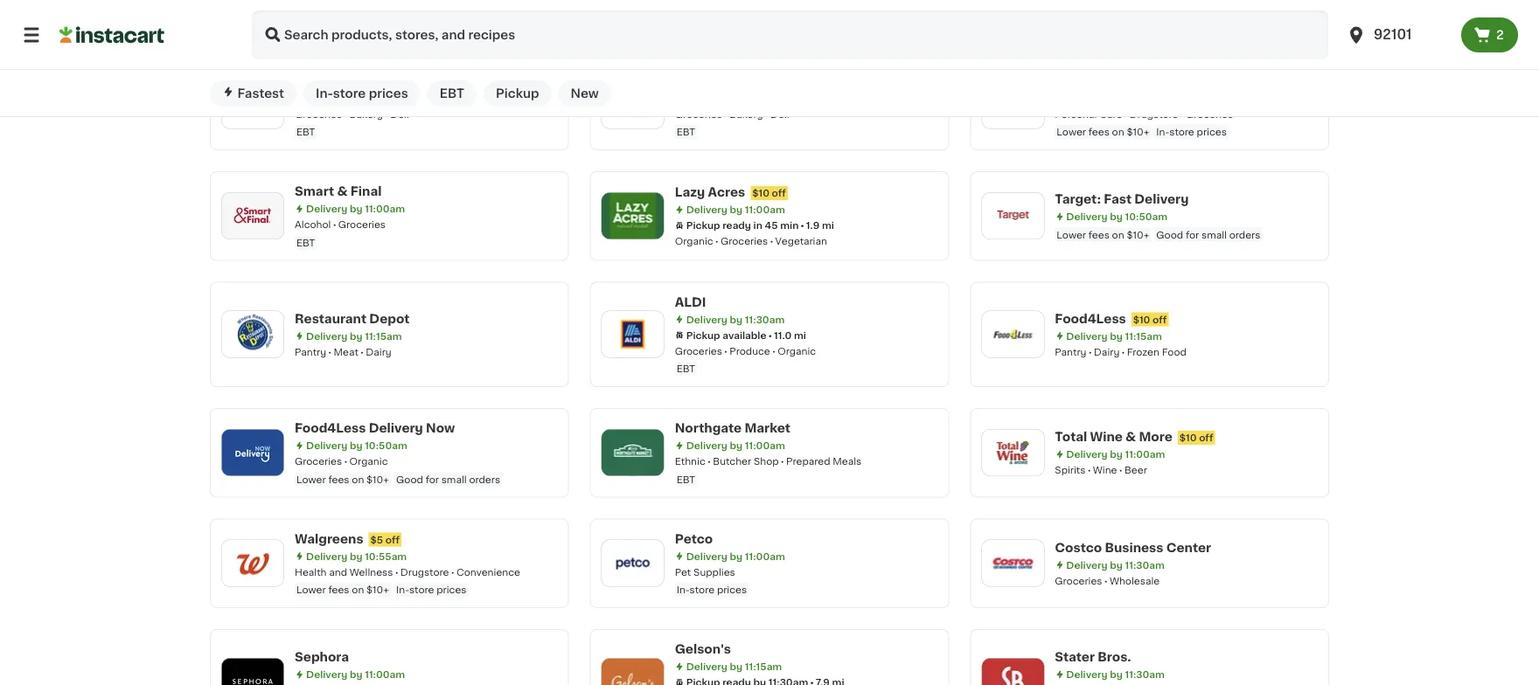 Task type: locate. For each thing, give the bounding box(es) containing it.
drugstore right the care
[[1130, 109, 1179, 119]]

for inside groceries organic lower fees on $10+ good for small orders
[[426, 475, 439, 485]]

aldi logo image
[[610, 312, 656, 357]]

10:50am down target: fast delivery
[[1125, 212, 1168, 222]]

delivery down vons
[[306, 93, 348, 103]]

pantry down the "food4less $10 off"
[[1055, 347, 1087, 357]]

2 vertical spatial $10
[[1180, 434, 1197, 443]]

organic groceries vegetarian
[[675, 237, 827, 246]]

now
[[426, 422, 455, 435]]

orders
[[469, 9, 501, 18], [1230, 230, 1261, 240], [469, 475, 501, 485]]

0 horizontal spatial 11:15am
[[365, 332, 402, 341]]

pickup right ebt button
[[496, 87, 539, 100]]

market
[[745, 422, 791, 435]]

$10+ up target: fast delivery
[[1127, 127, 1150, 137]]

groceries inside 'alcohol groceries ebt'
[[338, 220, 386, 230]]

1.9 mi
[[806, 221, 835, 231]]

$10 up in
[[753, 189, 770, 198]]

45
[[765, 221, 778, 231]]

0 vertical spatial pickup
[[496, 87, 539, 100]]

costco business center
[[1055, 542, 1212, 554]]

food4less delivery now
[[295, 422, 455, 435]]

11:30am
[[745, 315, 785, 324], [1125, 561, 1165, 570], [1125, 670, 1165, 680]]

pickup down aldi
[[686, 331, 721, 340]]

0 horizontal spatial delivery by 10:50am
[[306, 441, 407, 451]]

delivery by 11:30am
[[686, 315, 785, 324], [1067, 561, 1165, 570], [1067, 670, 1165, 680]]

prices inside 'button'
[[369, 87, 408, 100]]

2 horizontal spatial delivery by 11:15am
[[1067, 332, 1163, 341]]

aldi
[[675, 296, 706, 308]]

lower down the health
[[297, 586, 326, 595]]

0 horizontal spatial pantry
[[295, 347, 326, 357]]

mi right 11.0
[[794, 331, 807, 340]]

0 horizontal spatial groceries bakery deli ebt
[[295, 109, 409, 137]]

delivery by 11:00am up "ready"
[[686, 205, 785, 215]]

11:00am for smart & final
[[365, 204, 405, 214]]

target: fast delivery logo image
[[991, 193, 1036, 239]]

2 vertical spatial organic
[[350, 457, 388, 467]]

delivery for food4less logo on the right
[[1067, 332, 1108, 341]]

delivery down the "food4less $10 off"
[[1067, 332, 1108, 341]]

dairy down the "food4less $10 off"
[[1094, 347, 1120, 357]]

groceries
[[295, 109, 342, 119], [675, 109, 722, 119], [1186, 109, 1234, 119], [338, 220, 386, 230], [721, 237, 768, 246], [675, 346, 722, 356], [295, 457, 342, 467], [1055, 577, 1103, 586]]

pickup for delivery by 11:30am
[[686, 331, 721, 340]]

0 horizontal spatial $10
[[753, 189, 770, 198]]

on inside personal care drugstore groceries lower fees on $10+ in-store prices
[[1112, 127, 1125, 137]]

ebt inside 'alcohol groceries ebt'
[[297, 238, 315, 247]]

delivery up the supplies on the left bottom
[[686, 552, 728, 562]]

11:30am up 11.0
[[745, 315, 785, 324]]

0 horizontal spatial mi
[[794, 331, 807, 340]]

by for target: fast delivery
[[1110, 212, 1123, 222]]

delivery by 11:15am for gelson's
[[686, 663, 782, 672]]

off inside walgreens $5 off
[[386, 535, 400, 545]]

$10 up the frozen
[[1134, 315, 1151, 325]]

1 horizontal spatial 10:50am
[[1125, 212, 1168, 222]]

2 vertical spatial small
[[442, 475, 467, 485]]

fees down fast
[[1089, 230, 1110, 240]]

small inside groceries organic lower fees on $10+ good for small orders
[[442, 475, 467, 485]]

delivery down stater bros.
[[1067, 670, 1108, 680]]

mi for 1.9 mi
[[822, 221, 835, 231]]

delivery up spirits wine beer
[[1067, 450, 1108, 460]]

delivery by 11:00am for sephora
[[306, 670, 405, 680]]

food4less down pantry meat dairy
[[295, 422, 366, 435]]

personal care drugstore groceries lower fees on $10+ in-store prices
[[1055, 109, 1234, 137]]

stater bros. logo image
[[991, 660, 1036, 686]]

northgate market logo image
[[610, 431, 656, 476]]

1 vertical spatial 10:50am
[[365, 441, 407, 451]]

$10 inside the "food4less $10 off"
[[1134, 315, 1151, 325]]

shop
[[754, 457, 779, 467]]

bakery up lazy acres $10 off
[[730, 109, 763, 119]]

albertsons logo image
[[610, 83, 656, 128]]

delivery down smart & final
[[306, 204, 348, 214]]

1 vertical spatial lower fees on $10+ good for small orders
[[1057, 230, 1261, 240]]

1 groceries bakery deli ebt from the left
[[295, 109, 409, 137]]

store inside pet supplies in-store prices
[[690, 586, 715, 595]]

1 horizontal spatial bakery
[[730, 109, 763, 119]]

delivery down target:
[[1067, 212, 1108, 222]]

delivery down northgate
[[686, 441, 728, 451]]

wine
[[1090, 431, 1123, 444], [1093, 466, 1118, 476]]

0 vertical spatial 11:30am
[[745, 315, 785, 324]]

1 horizontal spatial organic
[[675, 237, 714, 246]]

mi right 1.9
[[822, 221, 835, 231]]

11:30am for stater bros.
[[1125, 670, 1165, 680]]

1 horizontal spatial lower fees on $10+ good for small orders
[[1057, 230, 1261, 240]]

delivery down sephora
[[306, 670, 348, 680]]

delivery by 11:30am up groceries wholesale
[[1067, 561, 1165, 570]]

11:00am for sephora
[[365, 670, 405, 680]]

wine for spirits
[[1093, 466, 1118, 476]]

by
[[350, 93, 363, 103], [350, 204, 363, 214], [730, 205, 743, 215], [1110, 212, 1123, 222], [730, 315, 743, 324], [350, 332, 363, 341], [1110, 332, 1123, 341], [350, 441, 363, 451], [730, 441, 743, 451], [1110, 450, 1123, 460], [350, 552, 363, 562], [730, 552, 743, 562], [1110, 561, 1123, 570], [730, 663, 743, 672], [350, 670, 363, 680], [1110, 670, 1123, 680]]

0 horizontal spatial organic
[[350, 457, 388, 467]]

0 vertical spatial delivery by 10:50am
[[1067, 212, 1168, 222]]

pickup left "ready"
[[686, 221, 721, 231]]

1 vertical spatial pickup
[[686, 221, 721, 231]]

delivery down "costco"
[[1067, 561, 1108, 570]]

dairy
[[366, 347, 392, 357], [1094, 347, 1120, 357]]

1 vertical spatial wine
[[1093, 466, 1118, 476]]

delivery by 11:00am down final
[[306, 204, 405, 214]]

off up 45
[[772, 189, 786, 198]]

0 vertical spatial &
[[337, 185, 348, 198]]

1 vertical spatial delivery by 11:30am
[[1067, 561, 1165, 570]]

delivery by 11:15am up the pantry dairy frozen food
[[1067, 332, 1163, 341]]

0 horizontal spatial delivery by 11:15am
[[306, 332, 402, 341]]

11.0 mi
[[774, 331, 807, 340]]

$10+ inside personal care drugstore groceries lower fees on $10+ in-store prices
[[1127, 127, 1150, 137]]

fees up walgreens $5 off
[[328, 475, 349, 485]]

food4less up the pantry dairy frozen food
[[1055, 313, 1127, 325]]

business
[[1105, 542, 1164, 554]]

min
[[780, 221, 799, 231]]

1 vertical spatial $10
[[1134, 315, 1151, 325]]

walgreens
[[295, 533, 364, 545]]

off right $5
[[386, 535, 400, 545]]

delivery by 11:00am down sephora
[[306, 670, 405, 680]]

$5
[[371, 535, 383, 545]]

1 vertical spatial food4less
[[295, 422, 366, 435]]

store inside health and wellness drugstore convenience lower fees on $10+ in-store prices
[[409, 586, 434, 595]]

stater
[[1055, 652, 1095, 664]]

0 horizontal spatial dairy
[[366, 347, 392, 357]]

delivery by 10:50am down fast
[[1067, 212, 1168, 222]]

2 horizontal spatial organic
[[778, 346, 816, 356]]

1 vertical spatial mi
[[794, 331, 807, 340]]

$10+
[[367, 9, 389, 18], [1127, 127, 1150, 137], [1127, 230, 1150, 240], [367, 475, 389, 485], [367, 586, 389, 595]]

lower fees on $10+ good for small orders
[[297, 9, 501, 18], [1057, 230, 1261, 240]]

by for food4less delivery now
[[350, 441, 363, 451]]

delivery by 11:15am down the restaurant depot
[[306, 332, 402, 341]]

off up food
[[1153, 315, 1167, 325]]

delivery by 11:30am up pickup available on the top
[[686, 315, 785, 324]]

on down the care
[[1112, 127, 1125, 137]]

1 pantry from the left
[[295, 347, 326, 357]]

2 button
[[1462, 17, 1519, 52]]

1 horizontal spatial pantry
[[1055, 347, 1087, 357]]

11:15am for gelson's
[[745, 663, 782, 672]]

delivery by 11:30am for costco business center
[[1067, 561, 1165, 570]]

prices inside personal care drugstore groceries lower fees on $10+ in-store prices
[[1197, 127, 1227, 137]]

bros.
[[1098, 652, 1132, 664]]

2 vertical spatial orders
[[469, 475, 501, 485]]

delivery down 'food4less delivery now'
[[306, 441, 348, 451]]

center
[[1167, 542, 1212, 554]]

0 vertical spatial lower fees on $10+ good for small orders
[[297, 9, 501, 18]]

pickup for delivery by 11:00am
[[686, 221, 721, 231]]

11:15am for restaurant depot
[[365, 332, 402, 341]]

0 vertical spatial 10:50am
[[1125, 212, 1168, 222]]

on down 'wellness'
[[352, 586, 364, 595]]

drugstore down 10:55am
[[401, 568, 449, 577]]

fees inside health and wellness drugstore convenience lower fees on $10+ in-store prices
[[328, 586, 349, 595]]

on down 'food4less delivery now'
[[352, 475, 364, 485]]

2 vertical spatial for
[[426, 475, 439, 485]]

2 vertical spatial good
[[396, 475, 423, 485]]

groceries inside groceries organic lower fees on $10+ good for small orders
[[295, 457, 342, 467]]

delivery for food4less delivery now logo
[[306, 441, 348, 451]]

delivery for walgreens logo at the bottom left of page
[[306, 552, 348, 562]]

1 vertical spatial organic
[[778, 346, 816, 356]]

health
[[295, 568, 327, 577]]

deli down in-store prices 'button'
[[390, 109, 409, 119]]

pickup button
[[484, 80, 552, 107]]

1 horizontal spatial delivery by 10:50am
[[1067, 212, 1168, 222]]

10:50am down 'food4less delivery now'
[[365, 441, 407, 451]]

0 vertical spatial wine
[[1090, 431, 1123, 444]]

1 horizontal spatial deli
[[771, 109, 790, 119]]

2 vertical spatial delivery by 11:30am
[[1067, 670, 1165, 680]]

delivery by 10:50am down 'food4less delivery now'
[[306, 441, 407, 451]]

delivery by 11:00am for petco
[[686, 552, 785, 562]]

2 vertical spatial 11:30am
[[1125, 670, 1165, 680]]

delivery down aldi
[[686, 315, 728, 324]]

delivery by 11:30am for stater bros.
[[1067, 670, 1165, 680]]

2 pantry from the left
[[1055, 347, 1087, 357]]

0 horizontal spatial bakery
[[350, 109, 383, 119]]

for up ebt button
[[426, 9, 439, 18]]

delivery by 10:50am
[[1067, 212, 1168, 222], [306, 441, 407, 451]]

prices inside pet supplies in-store prices
[[717, 586, 747, 595]]

delivery for costco business center logo
[[1067, 561, 1108, 570]]

delivery by 11:00am down vons
[[306, 93, 405, 103]]

fees inside personal care drugstore groceries lower fees on $10+ in-store prices
[[1089, 127, 1110, 137]]

& left more
[[1126, 431, 1137, 444]]

0 vertical spatial organic
[[675, 237, 714, 246]]

restaurant depot logo image
[[230, 312, 276, 357]]

1 vertical spatial small
[[1202, 230, 1227, 240]]

food4less for food4less $10 off
[[1055, 313, 1127, 325]]

organic inside groceries organic lower fees on $10+ good for small orders
[[350, 457, 388, 467]]

lower down target:
[[1057, 230, 1087, 240]]

fees
[[328, 9, 349, 18], [1089, 127, 1110, 137], [1089, 230, 1110, 240], [328, 475, 349, 485], [328, 586, 349, 595]]

delivery for petco logo
[[686, 552, 728, 562]]

delivery by 10:55am
[[306, 552, 407, 562]]

2 horizontal spatial $10
[[1180, 434, 1197, 443]]

1 horizontal spatial dairy
[[1094, 347, 1120, 357]]

delivery for vons logo
[[306, 93, 348, 103]]

total
[[1055, 431, 1088, 444]]

1 horizontal spatial mi
[[822, 221, 835, 231]]

0 horizontal spatial drugstore
[[401, 568, 449, 577]]

drugstore
[[1130, 109, 1179, 119], [401, 568, 449, 577]]

delivery by 11:00am up spirits wine beer
[[1067, 450, 1166, 460]]

1 horizontal spatial food4less
[[1055, 313, 1127, 325]]

dairy right meat
[[366, 347, 392, 357]]

mi for 11.0 mi
[[794, 331, 807, 340]]

for
[[426, 9, 439, 18], [1186, 230, 1200, 240], [426, 475, 439, 485]]

food4less for food4less delivery now
[[295, 422, 366, 435]]

fees down the care
[[1089, 127, 1110, 137]]

lower up walgreens
[[297, 475, 326, 485]]

bakery down in-store prices
[[350, 109, 383, 119]]

off
[[772, 189, 786, 198], [1153, 315, 1167, 325], [1200, 434, 1214, 443], [386, 535, 400, 545]]

groceries bakery deli ebt down in-store prices
[[295, 109, 409, 137]]

ethnic butcher shop prepared meals ebt
[[675, 457, 862, 485]]

by for gelson's
[[730, 663, 743, 672]]

new button
[[559, 80, 611, 107]]

organic down 11.0 mi
[[778, 346, 816, 356]]

0 vertical spatial orders
[[469, 9, 501, 18]]

delivery for lazy acres logo
[[686, 205, 728, 215]]

delivery down gelson's
[[686, 663, 728, 672]]

2 vertical spatial pickup
[[686, 331, 721, 340]]

organic down 'food4less delivery now'
[[350, 457, 388, 467]]

smart & final logo image
[[230, 193, 276, 239]]

walgreens $5 off
[[295, 533, 400, 545]]

11:30am down bros.
[[1125, 670, 1165, 680]]

for down target: fast delivery
[[1186, 230, 1200, 240]]

1 vertical spatial for
[[1186, 230, 1200, 240]]

1 vertical spatial &
[[1126, 431, 1137, 444]]

1 vertical spatial good
[[1157, 230, 1184, 240]]

food4less delivery now logo image
[[230, 431, 276, 476]]

1 horizontal spatial $10
[[1134, 315, 1151, 325]]

lower inside groceries organic lower fees on $10+ good for small orders
[[297, 475, 326, 485]]

in-store prices button
[[304, 80, 421, 107]]

0 vertical spatial mi
[[822, 221, 835, 231]]

organic
[[675, 237, 714, 246], [778, 346, 816, 356], [350, 457, 388, 467]]

1 horizontal spatial drugstore
[[1130, 109, 1179, 119]]

petco logo image
[[610, 541, 656, 587]]

deli down search field at top
[[771, 109, 790, 119]]

wine left beer at bottom
[[1093, 466, 1118, 476]]

organic down lazy
[[675, 237, 714, 246]]

for down now
[[426, 475, 439, 485]]

0 horizontal spatial food4less
[[295, 422, 366, 435]]

10:50am
[[1125, 212, 1168, 222], [365, 441, 407, 451]]

gelson's
[[675, 644, 731, 656]]

0 vertical spatial drugstore
[[1130, 109, 1179, 119]]

1 vertical spatial drugstore
[[401, 568, 449, 577]]

1 bakery from the left
[[350, 109, 383, 119]]

11:15am
[[365, 332, 402, 341], [1125, 332, 1163, 341], [745, 663, 782, 672]]

2
[[1497, 29, 1505, 41]]

by for smart & final
[[350, 204, 363, 214]]

meat
[[334, 347, 359, 357]]

lower
[[297, 9, 326, 18], [1057, 127, 1087, 137], [1057, 230, 1087, 240], [297, 475, 326, 485], [297, 586, 326, 595]]

northgate market
[[675, 422, 791, 435]]

11:00am for northgate market
[[745, 441, 785, 451]]

orders inside groceries organic lower fees on $10+ good for small orders
[[469, 475, 501, 485]]

bakery
[[350, 109, 383, 119], [730, 109, 763, 119]]

0 vertical spatial delivery by 11:30am
[[686, 315, 785, 324]]

1 horizontal spatial delivery by 11:15am
[[686, 663, 782, 672]]

& left final
[[337, 185, 348, 198]]

lower down personal
[[1057, 127, 1087, 137]]

0 vertical spatial $10
[[753, 189, 770, 198]]

groceries bakery deli ebt up lazy acres $10 off
[[675, 109, 790, 137]]

store
[[690, 9, 715, 18], [1070, 16, 1095, 26], [333, 87, 366, 100], [1170, 127, 1195, 137], [409, 586, 434, 595], [690, 586, 715, 595]]

11:30am for aldi
[[745, 315, 785, 324]]

pantry left meat
[[295, 347, 326, 357]]

ebt inside the in-store prices in-store prices ebt
[[1134, 16, 1153, 26]]

delivery by 11:30am down bros.
[[1067, 670, 1165, 680]]

1 vertical spatial delivery by 10:50am
[[306, 441, 407, 451]]

0 vertical spatial for
[[426, 9, 439, 18]]

groceries produce organic ebt
[[675, 346, 816, 374]]

mi
[[822, 221, 835, 231], [794, 331, 807, 340]]

$10+ down 'wellness'
[[367, 586, 389, 595]]

delivery by 11:00am for vons
[[306, 93, 405, 103]]

drugstore inside personal care drugstore groceries lower fees on $10+ in-store prices
[[1130, 109, 1179, 119]]

ebt inside groceries produce organic ebt
[[677, 364, 696, 374]]

delivery by 11:30am for aldi
[[686, 315, 785, 324]]

pantry for pantry meat dairy
[[295, 347, 326, 357]]

pickup
[[496, 87, 539, 100], [686, 221, 721, 231], [686, 331, 721, 340]]

delivery by 11:00am for smart & final
[[306, 204, 405, 214]]

stater bros.
[[1055, 652, 1132, 664]]

more
[[1139, 431, 1173, 444]]

10:55am
[[365, 552, 407, 562]]

1 vertical spatial 11:30am
[[1125, 561, 1165, 570]]

0 horizontal spatial 10:50am
[[365, 441, 407, 451]]

delivery by 11:00am up the supplies on the left bottom
[[686, 552, 785, 562]]

on
[[352, 9, 364, 18], [1112, 127, 1125, 137], [1112, 230, 1125, 240], [352, 475, 364, 485], [352, 586, 364, 595]]

delivery by 11:00am up butcher
[[686, 441, 785, 451]]

deli
[[390, 109, 409, 119], [771, 109, 790, 119]]

0 horizontal spatial deli
[[390, 109, 409, 119]]

1 horizontal spatial groceries bakery deli ebt
[[675, 109, 790, 137]]

delivery down lazy
[[686, 205, 728, 215]]

11:00am
[[365, 93, 405, 103], [365, 204, 405, 214], [745, 205, 785, 215], [745, 441, 785, 451], [1125, 450, 1166, 460], [745, 552, 785, 562], [365, 670, 405, 680]]

total wine & more logo image
[[991, 431, 1036, 476]]

1 horizontal spatial 11:15am
[[745, 663, 782, 672]]

$10+ down 'food4less delivery now'
[[367, 475, 389, 485]]

frozen
[[1127, 347, 1160, 357]]

delivery down walgreens
[[306, 552, 348, 562]]

delivery down the restaurant
[[306, 332, 348, 341]]

prices
[[717, 9, 747, 18], [1098, 16, 1127, 26], [369, 87, 408, 100], [1197, 127, 1227, 137], [437, 586, 467, 595], [717, 586, 747, 595]]

0 vertical spatial food4less
[[1055, 313, 1127, 325]]

$10 right more
[[1180, 434, 1197, 443]]

delivery for 'target: fast delivery logo'
[[1067, 212, 1108, 222]]

11:30am up wholesale on the right of the page
[[1125, 561, 1165, 570]]

fees down and
[[328, 586, 349, 595]]

convenience
[[457, 568, 521, 577]]

None search field
[[252, 10, 1329, 59]]

delivery by 11:15am down gelson's
[[686, 663, 782, 672]]

wine up spirits wine beer
[[1090, 431, 1123, 444]]

delivery
[[306, 93, 348, 103], [1135, 193, 1189, 205], [306, 204, 348, 214], [686, 205, 728, 215], [1067, 212, 1108, 222], [686, 315, 728, 324], [306, 332, 348, 341], [1067, 332, 1108, 341], [369, 422, 423, 435], [306, 441, 348, 451], [686, 441, 728, 451], [1067, 450, 1108, 460], [306, 552, 348, 562], [686, 552, 728, 562], [1067, 561, 1108, 570], [686, 663, 728, 672], [306, 670, 348, 680], [1067, 670, 1108, 680]]

delivery by 11:00am for northgate market
[[686, 441, 785, 451]]

92101 button
[[1336, 10, 1462, 59], [1346, 10, 1451, 59]]

off right more
[[1200, 434, 1214, 443]]



Task type: describe. For each thing, give the bounding box(es) containing it.
1 horizontal spatial &
[[1126, 431, 1137, 444]]

store inside personal care drugstore groceries lower fees on $10+ in-store prices
[[1170, 127, 1195, 137]]

off inside the "food4less $10 off"
[[1153, 315, 1167, 325]]

Search field
[[252, 10, 1329, 59]]

delivery for sephora logo
[[306, 670, 348, 680]]

meals
[[833, 457, 862, 467]]

delivery for gelson's logo
[[686, 663, 728, 672]]

fast
[[1104, 193, 1132, 205]]

wine for total
[[1090, 431, 1123, 444]]

delivery by 10:50am for delivery
[[306, 441, 407, 451]]

2 dairy from the left
[[1094, 347, 1120, 357]]

fastest
[[237, 87, 284, 100]]

lazy
[[675, 186, 705, 199]]

2 horizontal spatial 11:15am
[[1125, 332, 1163, 341]]

0 horizontal spatial lower fees on $10+ good for small orders
[[297, 9, 501, 18]]

pantry dairy frozen food
[[1055, 347, 1187, 357]]

on up in-store prices
[[352, 9, 364, 18]]

sephora logo image
[[230, 660, 276, 686]]

$10 inside total wine & more $10 off
[[1180, 434, 1197, 443]]

in- inside personal care drugstore groceries lower fees on $10+ in-store prices
[[1157, 127, 1170, 137]]

delivery by 10:50am for fast
[[1067, 212, 1168, 222]]

new
[[571, 87, 599, 100]]

lower inside personal care drugstore groceries lower fees on $10+ in-store prices
[[1057, 127, 1087, 137]]

by for vons
[[350, 93, 363, 103]]

pet supplies in-store prices
[[675, 568, 747, 595]]

produce
[[730, 346, 771, 356]]

health and wellness drugstore convenience lower fees on $10+ in-store prices
[[295, 568, 521, 595]]

alcohol
[[295, 220, 331, 230]]

pet
[[675, 568, 691, 577]]

off inside total wine & more $10 off
[[1200, 434, 1214, 443]]

personal
[[1055, 109, 1097, 119]]

11.0
[[774, 331, 792, 340]]

1 92101 button from the left
[[1336, 10, 1462, 59]]

vons logo image
[[230, 83, 276, 128]]

2 bakery from the left
[[730, 109, 763, 119]]

lower inside health and wellness drugstore convenience lower fees on $10+ in-store prices
[[297, 586, 326, 595]]

smart & final
[[295, 185, 382, 198]]

sephora
[[295, 652, 349, 664]]

0 vertical spatial good
[[396, 9, 423, 18]]

northgate
[[675, 422, 742, 435]]

wholesale
[[1110, 577, 1160, 586]]

$10+ down target: fast delivery
[[1127, 230, 1150, 240]]

11:30am for costco business center
[[1125, 561, 1165, 570]]

ebt inside ethnic butcher shop prepared meals ebt
[[677, 475, 696, 485]]

organic inside groceries produce organic ebt
[[778, 346, 816, 356]]

restaurant
[[295, 313, 367, 325]]

fees up in-store prices 'button'
[[328, 9, 349, 18]]

smart
[[295, 185, 334, 198]]

spirits wine beer
[[1055, 466, 1148, 476]]

delivery for the stater bros. logo
[[1067, 670, 1108, 680]]

lower up vons
[[297, 9, 326, 18]]

lazy acres logo image
[[610, 193, 656, 239]]

on inside health and wellness drugstore convenience lower fees on $10+ in-store prices
[[352, 586, 364, 595]]

instacart logo image
[[59, 24, 164, 45]]

pantry for pantry dairy frozen food
[[1055, 347, 1087, 357]]

in
[[754, 221, 763, 231]]

gelson's logo image
[[610, 660, 656, 686]]

wellness
[[350, 568, 393, 577]]

by for restaurant depot
[[350, 332, 363, 341]]

and
[[329, 568, 347, 577]]

10:50am for delivery
[[365, 441, 407, 451]]

by for sephora
[[350, 670, 363, 680]]

drugstore inside health and wellness drugstore convenience lower fees on $10+ in-store prices
[[401, 568, 449, 577]]

fees inside groceries organic lower fees on $10+ good for small orders
[[328, 475, 349, 485]]

walgreens logo image
[[230, 541, 276, 587]]

supplies
[[694, 568, 735, 577]]

target:
[[1055, 193, 1101, 205]]

groceries organic lower fees on $10+ good for small orders
[[295, 457, 501, 485]]

10:50am for fast
[[1125, 212, 1168, 222]]

store inside 'button'
[[333, 87, 366, 100]]

costco business center logo image
[[991, 541, 1036, 587]]

92101
[[1374, 28, 1412, 41]]

in-store prices link
[[590, 0, 949, 40]]

acres
[[708, 186, 746, 199]]

available
[[723, 331, 767, 340]]

lazy acres $10 off
[[675, 186, 786, 199]]

food
[[1162, 347, 1187, 357]]

2 groceries bakery deli ebt from the left
[[675, 109, 790, 137]]

on down fast
[[1112, 230, 1125, 240]]

petco
[[675, 533, 713, 545]]

in-store prices
[[316, 87, 408, 100]]

by for costco business center
[[1110, 561, 1123, 570]]

prices inside health and wellness drugstore convenience lower fees on $10+ in-store prices
[[437, 586, 467, 595]]

ebt button
[[428, 80, 477, 107]]

total wine & more $10 off
[[1055, 431, 1214, 444]]

by for petco
[[730, 552, 743, 562]]

cvs® logo image
[[991, 83, 1036, 128]]

in- inside 'button'
[[316, 87, 333, 100]]

care
[[1100, 109, 1123, 119]]

spirits
[[1055, 466, 1086, 476]]

delivery for restaurant depot logo
[[306, 332, 348, 341]]

by for aldi
[[730, 315, 743, 324]]

food4less $10 off
[[1055, 313, 1167, 325]]

alcohol groceries ebt
[[295, 220, 386, 247]]

on inside groceries organic lower fees on $10+ good for small orders
[[352, 475, 364, 485]]

food4less logo image
[[991, 312, 1036, 357]]

depot
[[369, 313, 410, 325]]

restaurant depot
[[295, 313, 410, 325]]

butcher
[[713, 457, 752, 467]]

ready
[[723, 221, 751, 231]]

final
[[351, 185, 382, 198]]

off inside lazy acres $10 off
[[772, 189, 786, 198]]

groceries inside personal care drugstore groceries lower fees on $10+ in-store prices
[[1186, 109, 1234, 119]]

in- inside pet supplies in-store prices
[[677, 586, 690, 595]]

delivery for total wine & more logo
[[1067, 450, 1108, 460]]

$10+ inside health and wellness drugstore convenience lower fees on $10+ in-store prices
[[367, 586, 389, 595]]

costco
[[1055, 542, 1102, 554]]

$10+ up in-store prices 'button'
[[367, 9, 389, 18]]

vons
[[295, 75, 327, 87]]

pantry meat dairy
[[295, 347, 392, 357]]

0 vertical spatial small
[[442, 9, 467, 18]]

in-store prices in-store prices ebt
[[677, 9, 1153, 26]]

pickup inside "button"
[[496, 87, 539, 100]]

delivery right fast
[[1135, 193, 1189, 205]]

delivery up groceries organic lower fees on $10+ good for small orders
[[369, 422, 423, 435]]

beer
[[1125, 466, 1148, 476]]

delivery for northgate market logo
[[686, 441, 728, 451]]

ebt inside button
[[440, 87, 464, 100]]

pickup available
[[686, 331, 767, 340]]

11:00am for petco
[[745, 552, 785, 562]]

groceries wholesale
[[1055, 577, 1160, 586]]

fastest button
[[210, 80, 297, 107]]

1 dairy from the left
[[366, 347, 392, 357]]

11:00am for vons
[[365, 93, 405, 103]]

2 92101 button from the left
[[1346, 10, 1451, 59]]

groceries inside groceries produce organic ebt
[[675, 346, 722, 356]]

1.9
[[806, 221, 820, 231]]

2 deli from the left
[[771, 109, 790, 119]]

1 vertical spatial orders
[[1230, 230, 1261, 240]]

pickup ready in 45 min
[[686, 221, 799, 231]]

$10 inside lazy acres $10 off
[[753, 189, 770, 198]]

target: fast delivery
[[1055, 193, 1189, 205]]

$10+ inside groceries organic lower fees on $10+ good for small orders
[[367, 475, 389, 485]]

1 deli from the left
[[390, 109, 409, 119]]

prepared
[[786, 457, 831, 467]]

delivery for smart & final logo
[[306, 204, 348, 214]]

0 horizontal spatial &
[[337, 185, 348, 198]]

delivery by 11:15am for restaurant depot
[[306, 332, 402, 341]]

delivery for the aldi logo
[[686, 315, 728, 324]]

vegetarian
[[776, 237, 827, 246]]

in- inside health and wellness drugstore convenience lower fees on $10+ in-store prices
[[396, 586, 409, 595]]

by for stater bros.
[[1110, 670, 1123, 680]]

by for northgate market
[[730, 441, 743, 451]]

ethnic
[[675, 457, 706, 467]]

good inside groceries organic lower fees on $10+ good for small orders
[[396, 475, 423, 485]]



Task type: vqa. For each thing, say whether or not it's contained in the screenshot.
Supplies
yes



